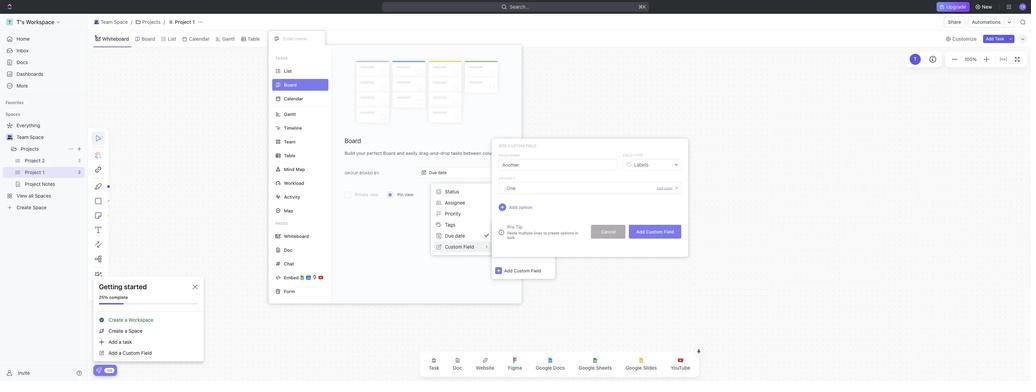 Task type: vqa. For each thing, say whether or not it's contained in the screenshot.
"Space" within the Sidebar navigation
yes



Task type: describe. For each thing, give the bounding box(es) containing it.
workload
[[284, 180, 304, 186]]

Enter name... field
[[282, 36, 320, 42]]

1 horizontal spatial team space link
[[92, 18, 130, 26]]

due for due date dropdown button
[[429, 170, 437, 175]]

options
[[561, 231, 574, 235]]

add left task
[[109, 339, 118, 345]]

in
[[576, 231, 579, 235]]

0 vertical spatial add custom field
[[499, 143, 537, 148]]

sheets
[[597, 365, 612, 371]]

option 1
[[499, 176, 516, 180]]

custom field button
[[434, 241, 492, 252]]

date for due date dropdown button
[[438, 170, 447, 175]]

status button
[[434, 186, 492, 197]]

create for create a space
[[109, 328, 123, 334]]

mind
[[284, 166, 295, 172]]

timeline
[[284, 125, 302, 131]]

chat
[[284, 261, 294, 266]]

group
[[345, 171, 359, 175]]

share
[[949, 19, 962, 25]]

0 horizontal spatial list
[[168, 36, 176, 42]]

website button
[[471, 354, 500, 375]]

add color
[[657, 186, 673, 190]]

add down the add a task
[[109, 350, 118, 356]]

new button
[[973, 1, 997, 12]]

add custom field inside button
[[637, 229, 675, 234]]

pro
[[508, 224, 515, 230]]

100% button
[[964, 55, 979, 63]]

field inside button
[[664, 229, 675, 234]]

add task button
[[984, 35, 1008, 43]]

add option
[[509, 204, 533, 210]]

google for google slides
[[626, 365, 642, 371]]

color
[[665, 186, 673, 190]]

google docs button
[[531, 354, 571, 375]]

a for task
[[119, 339, 121, 345]]

invite
[[18, 370, 30, 376]]

create
[[549, 231, 560, 235]]

view button
[[269, 34, 291, 44]]

task button
[[424, 354, 445, 375]]

project
[[175, 19, 191, 25]]

100%
[[965, 56, 977, 62]]

activity
[[284, 194, 300, 200]]

paste
[[508, 231, 518, 235]]

1 vertical spatial gantt
[[284, 111, 296, 117]]

1 vertical spatial map
[[284, 208, 293, 213]]

favorites button
[[3, 99, 26, 107]]

task
[[123, 339, 132, 345]]

tags button
[[434, 219, 492, 230]]

customize
[[953, 36, 977, 42]]

sidebar navigation
[[0, 14, 88, 381]]

form
[[284, 289, 295, 294]]

search...
[[510, 4, 530, 10]]

dashboards
[[17, 71, 43, 77]]

multiple
[[519, 231, 533, 235]]

website
[[476, 365, 495, 371]]

add left color
[[657, 186, 664, 190]]

25%
[[99, 295, 108, 300]]

add custom field button
[[492, 262, 556, 279]]

whiteboard link
[[101, 34, 129, 44]]

1 for option 1
[[514, 176, 516, 180]]

custom field
[[445, 244, 474, 250]]

t
[[915, 56, 917, 62]]

board
[[360, 171, 373, 175]]

assignee button
[[434, 197, 492, 208]]

customize button
[[944, 34, 980, 44]]

labels
[[635, 162, 649, 167]]

google slides button
[[621, 354, 663, 375]]

user group image
[[94, 20, 99, 24]]

create a workspace
[[109, 317, 153, 323]]

share button
[[945, 17, 966, 28]]

spaces
[[6, 112, 20, 117]]

inbox link
[[3, 45, 85, 56]]

board link
[[140, 34, 155, 44]]

doc inside doc button
[[453, 365, 462, 371]]

close image
[[193, 285, 198, 289]]

lines
[[534, 231, 543, 235]]

automations
[[973, 19, 1002, 25]]

figma
[[509, 365, 522, 371]]

google docs
[[536, 365, 565, 371]]

table inside table "link"
[[248, 36, 260, 42]]

due date button
[[417, 167, 510, 178]]

2 horizontal spatial board
[[489, 192, 501, 198]]

add task
[[987, 36, 1005, 41]]

0 horizontal spatial board
[[142, 36, 155, 42]]

onboarding checklist button image
[[96, 368, 102, 373]]

favorites
[[6, 100, 24, 105]]

2 / from the left
[[164, 19, 165, 25]]

slides
[[644, 365, 658, 371]]

add inside dropdown button
[[505, 268, 513, 273]]

dashboards link
[[3, 69, 85, 80]]

0 vertical spatial team space
[[101, 19, 128, 25]]

home link
[[3, 33, 85, 44]]

docs link
[[3, 57, 85, 68]]

type
[[634, 153, 643, 157]]

1/4
[[107, 368, 112, 372]]

Search... text field
[[506, 225, 552, 235]]

projects link inside tree
[[21, 143, 66, 155]]

add right cancel
[[637, 229, 645, 234]]

add custom field inside dropdown button
[[505, 268, 542, 273]]

0 horizontal spatial gantt
[[222, 36, 235, 42]]

a for space
[[125, 328, 127, 334]]

embed
[[284, 275, 299, 280]]

projects inside tree
[[21, 146, 39, 152]]

google for google sheets
[[579, 365, 595, 371]]

add down the automations button on the top right of the page
[[987, 36, 995, 41]]

figma button
[[503, 354, 528, 375]]

Option name... text field
[[507, 182, 654, 193]]

inbox
[[17, 48, 29, 53]]

option
[[499, 176, 513, 180]]

list link
[[167, 34, 176, 44]]

custom inside button
[[647, 229, 663, 234]]

i
[[501, 230, 502, 235]]

labels button
[[624, 159, 682, 171]]



Task type: locate. For each thing, give the bounding box(es) containing it.
doc right task button
[[453, 365, 462, 371]]

group board by:
[[345, 171, 380, 175]]

by:
[[374, 171, 380, 175]]

due date button
[[434, 230, 492, 241]]

1 horizontal spatial team space
[[101, 19, 128, 25]]

0 vertical spatial whiteboard
[[102, 36, 129, 42]]

1 vertical spatial whiteboard
[[284, 233, 309, 239]]

0 horizontal spatial projects link
[[21, 143, 66, 155]]

date up 'status'
[[438, 170, 447, 175]]

team space link
[[92, 18, 130, 26], [17, 132, 83, 143]]

0 horizontal spatial due
[[429, 170, 437, 175]]

doc
[[284, 247, 293, 253], [453, 365, 462, 371]]

1 vertical spatial 1
[[514, 176, 516, 180]]

1 horizontal spatial doc
[[453, 365, 462, 371]]

team space up whiteboard link
[[101, 19, 128, 25]]

1 horizontal spatial space
[[114, 19, 128, 25]]

due date for due date button
[[445, 233, 465, 239]]

0 horizontal spatial doc
[[284, 247, 293, 253]]

due date up 'status'
[[429, 170, 447, 175]]

getting
[[99, 283, 123, 291]]

calendar link
[[188, 34, 210, 44]]

0 vertical spatial 1
[[193, 19, 195, 25]]

0 vertical spatial due date
[[429, 170, 447, 175]]

0 horizontal spatial whiteboard
[[102, 36, 129, 42]]

2 google from the left
[[579, 365, 595, 371]]

1 horizontal spatial whiteboard
[[284, 233, 309, 239]]

1 horizontal spatial date
[[456, 233, 465, 239]]

1 vertical spatial docs
[[554, 365, 565, 371]]

docs inside button
[[554, 365, 565, 371]]

add board
[[479, 192, 501, 198]]

add left option
[[509, 204, 518, 210]]

google for google docs
[[536, 365, 552, 371]]

tree containing team space
[[3, 120, 85, 213]]

create
[[109, 317, 123, 323], [109, 328, 123, 334]]

1 horizontal spatial calendar
[[284, 96, 303, 101]]

add custom field
[[499, 143, 537, 148], [637, 229, 675, 234], [505, 268, 542, 273]]

add down bulk
[[505, 268, 513, 273]]

1 horizontal spatial task
[[996, 36, 1005, 41]]

team inside tree
[[17, 134, 29, 140]]

a left task
[[119, 339, 121, 345]]

table
[[248, 36, 260, 42], [284, 153, 296, 158]]

1 vertical spatial create
[[109, 328, 123, 334]]

map right the mind
[[296, 166, 305, 172]]

space right user group icon
[[30, 134, 44, 140]]

board down option at the left top of the page
[[489, 192, 501, 198]]

tree inside sidebar navigation
[[3, 120, 85, 213]]

mind map
[[284, 166, 305, 172]]

tags
[[445, 222, 456, 228]]

add up priority button
[[479, 192, 488, 198]]

add
[[987, 36, 995, 41], [499, 143, 507, 148], [657, 186, 664, 190], [479, 192, 488, 198], [509, 204, 518, 210], [637, 229, 645, 234], [505, 268, 513, 273], [109, 339, 118, 345], [109, 350, 118, 356]]

calendar
[[189, 36, 210, 42], [284, 96, 303, 101]]

0 vertical spatial table
[[248, 36, 260, 42]]

0 horizontal spatial docs
[[17, 59, 28, 65]]

bulk
[[508, 235, 515, 240]]

0 horizontal spatial task
[[429, 365, 440, 371]]

space down create a workspace
[[129, 328, 143, 334]]

0 vertical spatial calendar
[[189, 36, 210, 42]]

list down project 1 link
[[168, 36, 176, 42]]

gantt up the timeline at left top
[[284, 111, 296, 117]]

date
[[438, 170, 447, 175], [456, 233, 465, 239]]

assignee
[[445, 200, 466, 206]]

due inside button
[[445, 233, 454, 239]]

1 horizontal spatial /
[[164, 19, 165, 25]]

due date for due date dropdown button
[[429, 170, 447, 175]]

gantt
[[222, 36, 235, 42], [284, 111, 296, 117]]

docs inside "link"
[[17, 59, 28, 65]]

gantt left table "link"
[[222, 36, 235, 42]]

due date inside dropdown button
[[429, 170, 447, 175]]

0 horizontal spatial team space
[[17, 134, 44, 140]]

0 vertical spatial doc
[[284, 247, 293, 253]]

team space inside sidebar navigation
[[17, 134, 44, 140]]

google right 'figma'
[[536, 365, 552, 371]]

gantt link
[[221, 34, 235, 44]]

priority
[[445, 211, 461, 217]]

1 vertical spatial team space link
[[17, 132, 83, 143]]

0 vertical spatial create
[[109, 317, 123, 323]]

calendar down project 1
[[189, 36, 210, 42]]

task
[[996, 36, 1005, 41], [429, 365, 440, 371]]

1 horizontal spatial 1
[[514, 176, 516, 180]]

project 1 link
[[166, 18, 197, 26]]

2 vertical spatial add custom field
[[505, 268, 542, 273]]

due for due date button
[[445, 233, 454, 239]]

0 horizontal spatial map
[[284, 208, 293, 213]]

create a space
[[109, 328, 143, 334]]

1 horizontal spatial board
[[345, 137, 361, 145]]

google
[[536, 365, 552, 371], [579, 365, 595, 371], [626, 365, 642, 371]]

team
[[101, 19, 113, 25], [17, 134, 29, 140], [284, 139, 296, 144]]

board left list link
[[142, 36, 155, 42]]

google left slides
[[626, 365, 642, 371]]

1 horizontal spatial projects link
[[134, 18, 162, 26]]

google slides
[[626, 365, 658, 371]]

google sheets
[[579, 365, 612, 371]]

workspace
[[129, 317, 153, 323]]

priority button
[[434, 208, 492, 219]]

1 vertical spatial list
[[284, 68, 292, 74]]

complete
[[109, 295, 128, 300]]

1 for project 1
[[193, 19, 195, 25]]

a up create a space
[[125, 317, 127, 323]]

google sheets button
[[574, 354, 618, 375]]

name
[[510, 153, 520, 157]]

⌘k
[[639, 4, 647, 10]]

tip
[[516, 224, 523, 230]]

1 horizontal spatial table
[[284, 153, 296, 158]]

view button
[[269, 31, 291, 47]]

create up create a space
[[109, 317, 123, 323]]

1 vertical spatial date
[[456, 233, 465, 239]]

table right gantt link
[[248, 36, 260, 42]]

0 horizontal spatial projects
[[21, 146, 39, 152]]

0 horizontal spatial team space link
[[17, 132, 83, 143]]

/
[[131, 19, 132, 25], [164, 19, 165, 25]]

0 vertical spatial map
[[296, 166, 305, 172]]

task inside button
[[996, 36, 1005, 41]]

0 vertical spatial space
[[114, 19, 128, 25]]

1 horizontal spatial team
[[101, 19, 113, 25]]

0 vertical spatial team space link
[[92, 18, 130, 26]]

add up field name
[[499, 143, 507, 148]]

2 horizontal spatial google
[[626, 365, 642, 371]]

2 vertical spatial board
[[489, 192, 501, 198]]

automations button
[[969, 17, 1005, 27]]

status
[[445, 189, 460, 195]]

youtube button
[[666, 354, 696, 375]]

field type
[[623, 153, 643, 157]]

0 vertical spatial projects
[[142, 19, 161, 25]]

a down the add a task
[[119, 350, 121, 356]]

0 horizontal spatial google
[[536, 365, 552, 371]]

space inside sidebar navigation
[[30, 134, 44, 140]]

2 horizontal spatial space
[[129, 328, 143, 334]]

doc up the chat at the bottom of the page
[[284, 247, 293, 253]]

1 right option at the left top of the page
[[514, 176, 516, 180]]

whiteboard up the chat at the bottom of the page
[[284, 233, 309, 239]]

1 horizontal spatial list
[[284, 68, 292, 74]]

google inside button
[[579, 365, 595, 371]]

1 vertical spatial projects link
[[21, 143, 66, 155]]

team right user group icon
[[17, 134, 29, 140]]

0 vertical spatial projects link
[[134, 18, 162, 26]]

0 vertical spatial board
[[142, 36, 155, 42]]

due inside dropdown button
[[429, 170, 437, 175]]

1
[[193, 19, 195, 25], [514, 176, 516, 180]]

list down view at the top of the page
[[284, 68, 292, 74]]

0 horizontal spatial /
[[131, 19, 132, 25]]

0 vertical spatial gantt
[[222, 36, 235, 42]]

getting started
[[99, 283, 147, 291]]

0 vertical spatial docs
[[17, 59, 28, 65]]

team down the timeline at left top
[[284, 139, 296, 144]]

add a custom field
[[109, 350, 152, 356]]

a up task
[[125, 328, 127, 334]]

1 vertical spatial due date
[[445, 233, 465, 239]]

due date
[[429, 170, 447, 175], [445, 233, 465, 239]]

task down the automations button on the top right of the page
[[996, 36, 1005, 41]]

table up the mind
[[284, 153, 296, 158]]

due date up custom field at the bottom
[[445, 233, 465, 239]]

2 create from the top
[[109, 328, 123, 334]]

upgrade link
[[938, 2, 970, 12]]

2 horizontal spatial team
[[284, 139, 296, 144]]

table link
[[246, 34, 260, 44]]

create up the add a task
[[109, 328, 123, 334]]

25% complete
[[99, 295, 128, 300]]

calendar up the timeline at left top
[[284, 96, 303, 101]]

team space link inside tree
[[17, 132, 83, 143]]

date inside dropdown button
[[438, 170, 447, 175]]

board
[[142, 36, 155, 42], [345, 137, 361, 145], [489, 192, 501, 198]]

2 vertical spatial space
[[129, 328, 143, 334]]

pro tip paste multiple lines to create options in bulk
[[508, 224, 579, 240]]

whiteboard left board link
[[102, 36, 129, 42]]

map down activity
[[284, 208, 293, 213]]

docs
[[17, 59, 28, 65], [554, 365, 565, 371]]

add color button
[[657, 186, 673, 190]]

0 vertical spatial task
[[996, 36, 1005, 41]]

youtube
[[671, 365, 691, 371]]

Enter name... text field
[[499, 159, 618, 170]]

a
[[125, 317, 127, 323], [125, 328, 127, 334], [119, 339, 121, 345], [119, 350, 121, 356]]

a for workspace
[[125, 317, 127, 323]]

tree
[[3, 120, 85, 213]]

date inside button
[[456, 233, 465, 239]]

home
[[17, 36, 30, 42]]

1 vertical spatial task
[[429, 365, 440, 371]]

projects link
[[134, 18, 162, 26], [21, 143, 66, 155]]

project 1
[[175, 19, 195, 25]]

user group image
[[7, 135, 12, 139]]

google left sheets
[[579, 365, 595, 371]]

team space right user group icon
[[17, 134, 44, 140]]

0 vertical spatial list
[[168, 36, 176, 42]]

a for custom
[[119, 350, 121, 356]]

team space
[[101, 19, 128, 25], [17, 134, 44, 140]]

0 horizontal spatial space
[[30, 134, 44, 140]]

1 horizontal spatial gantt
[[284, 111, 296, 117]]

0 vertical spatial date
[[438, 170, 447, 175]]

1 vertical spatial projects
[[21, 146, 39, 152]]

1 vertical spatial table
[[284, 153, 296, 158]]

0 horizontal spatial 1
[[193, 19, 195, 25]]

1 right project
[[193, 19, 195, 25]]

date up custom field at the bottom
[[456, 233, 465, 239]]

1 horizontal spatial docs
[[554, 365, 565, 371]]

0 vertical spatial due
[[429, 170, 437, 175]]

0 horizontal spatial calendar
[[189, 36, 210, 42]]

whiteboard
[[102, 36, 129, 42], [284, 233, 309, 239]]

task inside button
[[429, 365, 440, 371]]

field name
[[499, 153, 520, 157]]

team right user group image
[[101, 19, 113, 25]]

to
[[544, 231, 547, 235]]

1 vertical spatial calendar
[[284, 96, 303, 101]]

1 horizontal spatial google
[[579, 365, 595, 371]]

1 vertical spatial doc
[[453, 365, 462, 371]]

0 horizontal spatial table
[[248, 36, 260, 42]]

date for due date button
[[456, 233, 465, 239]]

1 create from the top
[[109, 317, 123, 323]]

onboarding checklist button element
[[96, 368, 102, 373]]

0 horizontal spatial team
[[17, 134, 29, 140]]

1 vertical spatial add custom field
[[637, 229, 675, 234]]

1 horizontal spatial map
[[296, 166, 305, 172]]

upgrade
[[947, 4, 967, 10]]

due date inside button
[[445, 233, 465, 239]]

create for create a workspace
[[109, 317, 123, 323]]

due
[[429, 170, 437, 175], [445, 233, 454, 239]]

1 horizontal spatial due
[[445, 233, 454, 239]]

1 vertical spatial board
[[345, 137, 361, 145]]

1 vertical spatial team space
[[17, 134, 44, 140]]

1 vertical spatial space
[[30, 134, 44, 140]]

option
[[519, 204, 533, 210]]

task left doc button
[[429, 365, 440, 371]]

1 horizontal spatial projects
[[142, 19, 161, 25]]

1 vertical spatial due
[[445, 233, 454, 239]]

board up the group
[[345, 137, 361, 145]]

list
[[168, 36, 176, 42], [284, 68, 292, 74]]

1 / from the left
[[131, 19, 132, 25]]

1 google from the left
[[536, 365, 552, 371]]

0 horizontal spatial date
[[438, 170, 447, 175]]

3 google from the left
[[626, 365, 642, 371]]

space up whiteboard link
[[114, 19, 128, 25]]

cancel
[[602, 229, 616, 234]]



